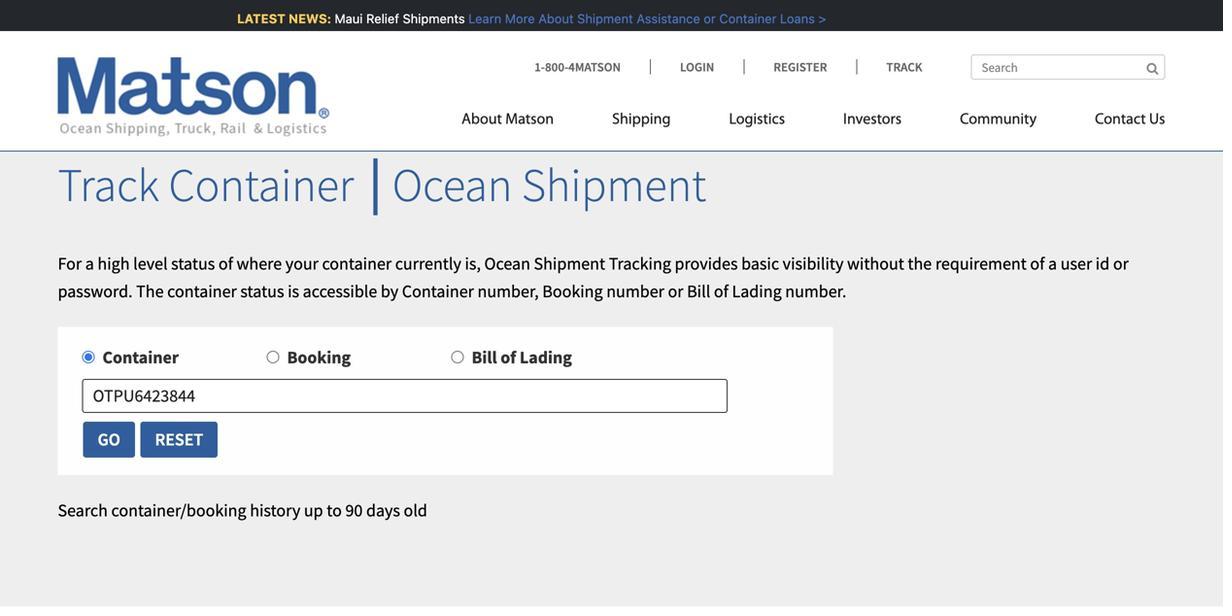 Task type: locate. For each thing, give the bounding box(es) containing it.
container left loans
[[715, 11, 773, 26]]

of left the where
[[219, 252, 233, 274]]

latest news: maui relief shipments learn more about shipment assistance or container loans >
[[233, 11, 822, 26]]

1 vertical spatial container
[[167, 280, 237, 302]]

booking inside for a high level status of where your container currently is, ocean shipment tracking provides basic visibility without the requirement of a user id or password. the container status is accessible by container number, booking number or bill of lading number.
[[543, 280, 603, 302]]

days
[[366, 500, 400, 522]]

None search field
[[971, 54, 1166, 80]]

1 vertical spatial track
[[58, 155, 159, 214]]

up
[[304, 500, 323, 522]]

maui
[[331, 11, 359, 26]]

0 vertical spatial or
[[700, 11, 712, 26]]

shipment up 4matson
[[573, 11, 629, 26]]

None button
[[82, 421, 136, 459], [140, 421, 219, 459], [82, 421, 136, 459], [140, 421, 219, 459]]

0 vertical spatial container
[[322, 252, 392, 274]]

about left matson
[[462, 112, 502, 128]]

0 vertical spatial shipment
[[573, 11, 629, 26]]

us
[[1150, 112, 1166, 128]]

shipment right ocean
[[534, 252, 606, 274]]

container up accessible
[[322, 252, 392, 274]]

learn
[[464, 11, 497, 26]]

search image
[[1147, 62, 1159, 75]]

0 horizontal spatial track
[[58, 155, 159, 214]]

booking right booking option at the left
[[287, 346, 351, 368]]

number,
[[478, 280, 539, 302]]

track link
[[857, 59, 923, 75]]

1 horizontal spatial a
[[1049, 252, 1057, 274]]

Container radio
[[82, 351, 95, 363]]

booking
[[543, 280, 603, 302], [287, 346, 351, 368]]

shipping link
[[583, 103, 700, 142]]

1 vertical spatial booking
[[287, 346, 351, 368]]

number.
[[786, 280, 847, 302]]

1 horizontal spatial or
[[700, 11, 712, 26]]

2 vertical spatial shipment
[[534, 252, 606, 274]]

without
[[847, 252, 905, 274]]

learn more about shipment assistance or container loans > link
[[464, 11, 822, 26]]

register
[[774, 59, 827, 75]]

about inside top menu navigation
[[462, 112, 502, 128]]

container down currently
[[402, 280, 474, 302]]

booking left number
[[543, 280, 603, 302]]

history
[[250, 500, 301, 522]]

container
[[715, 11, 773, 26], [169, 155, 354, 214], [402, 280, 474, 302], [103, 346, 179, 368]]

contact us link
[[1066, 103, 1166, 142]]

a left user
[[1049, 252, 1057, 274]]

of down 'provides'
[[714, 280, 729, 302]]

1 vertical spatial lading
[[520, 346, 572, 368]]

assistance
[[633, 11, 696, 26]]

login link
[[650, 59, 744, 75]]

track up high at the top left of the page
[[58, 155, 159, 214]]

0 horizontal spatial or
[[668, 280, 684, 302]]

0 horizontal spatial booking
[[287, 346, 351, 368]]

contact
[[1095, 112, 1146, 128]]

0 horizontal spatial container
[[167, 280, 237, 302]]

a right for
[[85, 252, 94, 274]]

1 horizontal spatial bill
[[687, 280, 711, 302]]

bill down 'provides'
[[687, 280, 711, 302]]

latest
[[233, 11, 281, 26]]

track up the "investors" in the right of the page
[[887, 59, 923, 75]]

1-800-4matson link
[[535, 59, 650, 75]]

4matson
[[569, 59, 621, 75]]

1 horizontal spatial booking
[[543, 280, 603, 302]]

0 vertical spatial about
[[534, 11, 570, 26]]

track for track container │ocean shipment
[[58, 155, 159, 214]]

1 horizontal spatial track
[[887, 59, 923, 75]]

shipment
[[573, 11, 629, 26], [522, 155, 707, 214], [534, 252, 606, 274]]

password.
[[58, 280, 133, 302]]

bill right "bill of lading" 'radio'
[[472, 346, 497, 368]]

1 horizontal spatial status
[[240, 280, 284, 302]]

of right "bill of lading" 'radio'
[[501, 346, 516, 368]]

0 vertical spatial track
[[887, 59, 923, 75]]

1 vertical spatial status
[[240, 280, 284, 302]]

lading down basic
[[732, 280, 782, 302]]

1 horizontal spatial about
[[534, 11, 570, 26]]

0 horizontal spatial about
[[462, 112, 502, 128]]

contact us
[[1095, 112, 1166, 128]]

Bill of Lading radio
[[451, 351, 464, 363]]

lading
[[732, 280, 782, 302], [520, 346, 572, 368]]

level
[[133, 252, 168, 274]]

bill
[[687, 280, 711, 302], [472, 346, 497, 368]]

status down the where
[[240, 280, 284, 302]]

2 a from the left
[[1049, 252, 1057, 274]]

or right assistance
[[700, 11, 712, 26]]

0 horizontal spatial a
[[85, 252, 94, 274]]

or
[[700, 11, 712, 26], [1114, 252, 1129, 274], [668, 280, 684, 302]]

of
[[219, 252, 233, 274], [1031, 252, 1045, 274], [714, 280, 729, 302], [501, 346, 516, 368]]

accessible
[[303, 280, 377, 302]]

Booking radio
[[267, 351, 279, 363]]

lading inside for a high level status of where your container currently is, ocean shipment tracking provides basic visibility without the requirement of a user id or password. the container status is accessible by container number, booking number or bill of lading number.
[[732, 280, 782, 302]]

number
[[607, 280, 665, 302]]

a
[[85, 252, 94, 274], [1049, 252, 1057, 274]]

0 vertical spatial lading
[[732, 280, 782, 302]]

about right more
[[534, 11, 570, 26]]

0 horizontal spatial bill
[[472, 346, 497, 368]]

container right the
[[167, 280, 237, 302]]

loans
[[776, 11, 811, 26]]

by
[[381, 280, 399, 302]]

lading down "number," at the left top
[[520, 346, 572, 368]]

about
[[534, 11, 570, 26], [462, 112, 502, 128]]

0 horizontal spatial lading
[[520, 346, 572, 368]]

shipment down shipping link
[[522, 155, 707, 214]]

id
[[1096, 252, 1110, 274]]

>
[[815, 11, 822, 26]]

your
[[285, 252, 319, 274]]

community link
[[931, 103, 1066, 142]]

logistics
[[729, 112, 785, 128]]

status
[[171, 252, 215, 274], [240, 280, 284, 302]]

container
[[322, 252, 392, 274], [167, 280, 237, 302]]

or right id
[[1114, 252, 1129, 274]]

1 vertical spatial bill
[[472, 346, 497, 368]]

1 a from the left
[[85, 252, 94, 274]]

status right level
[[171, 252, 215, 274]]

the
[[136, 280, 164, 302]]

or right number
[[668, 280, 684, 302]]

is
[[288, 280, 299, 302]]

bill of lading
[[472, 346, 572, 368]]

login
[[680, 59, 715, 75]]

0 horizontal spatial status
[[171, 252, 215, 274]]

1 vertical spatial about
[[462, 112, 502, 128]]

1 horizontal spatial lading
[[732, 280, 782, 302]]

2 horizontal spatial or
[[1114, 252, 1129, 274]]

0 vertical spatial booking
[[543, 280, 603, 302]]

track
[[887, 59, 923, 75], [58, 155, 159, 214]]

0 vertical spatial bill
[[687, 280, 711, 302]]

about matson
[[462, 112, 554, 128]]

shipments
[[399, 11, 461, 26]]



Task type: describe. For each thing, give the bounding box(es) containing it.
matson
[[506, 112, 554, 128]]

news:
[[285, 11, 327, 26]]

where
[[237, 252, 282, 274]]

1-800-4matson
[[535, 59, 621, 75]]

the
[[908, 252, 932, 274]]

more
[[501, 11, 531, 26]]

shipping
[[612, 112, 671, 128]]

90
[[345, 500, 363, 522]]

to
[[327, 500, 342, 522]]

top menu navigation
[[462, 103, 1166, 142]]

old
[[404, 500, 428, 522]]

Enter Container # text field
[[82, 379, 728, 413]]

│ocean
[[363, 155, 513, 214]]

1 horizontal spatial container
[[322, 252, 392, 274]]

high
[[98, 252, 130, 274]]

logistics link
[[700, 103, 814, 142]]

container right container option
[[103, 346, 179, 368]]

1 vertical spatial shipment
[[522, 155, 707, 214]]

ocean
[[485, 252, 531, 274]]

about matson link
[[462, 103, 583, 142]]

for
[[58, 252, 82, 274]]

track container │ocean shipment
[[58, 155, 707, 214]]

container up the where
[[169, 155, 354, 214]]

search
[[58, 500, 108, 522]]

of left user
[[1031, 252, 1045, 274]]

Search search field
[[971, 54, 1166, 80]]

provides
[[675, 252, 738, 274]]

tracking
[[609, 252, 671, 274]]

container/booking
[[111, 500, 246, 522]]

track for track link
[[887, 59, 923, 75]]

0 vertical spatial status
[[171, 252, 215, 274]]

relief
[[362, 11, 395, 26]]

requirement
[[936, 252, 1027, 274]]

search container/booking history up to 90 days old
[[58, 500, 428, 522]]

blue matson logo with ocean, shipping, truck, rail and logistics written beneath it. image
[[58, 57, 330, 137]]

800-
[[545, 59, 569, 75]]

1 vertical spatial or
[[1114, 252, 1129, 274]]

community
[[960, 112, 1037, 128]]

for a high level status of where your container currently is, ocean shipment tracking provides basic visibility without the requirement of a user id or password. the container status is accessible by container number, booking number or bill of lading number.
[[58, 252, 1129, 302]]

1-
[[535, 59, 545, 75]]

is,
[[465, 252, 481, 274]]

visibility
[[783, 252, 844, 274]]

basic
[[742, 252, 780, 274]]

2 vertical spatial or
[[668, 280, 684, 302]]

register link
[[744, 59, 857, 75]]

shipment inside for a high level status of where your container currently is, ocean shipment tracking provides basic visibility without the requirement of a user id or password. the container status is accessible by container number, booking number or bill of lading number.
[[534, 252, 606, 274]]

user
[[1061, 252, 1093, 274]]

currently
[[395, 252, 462, 274]]

investors
[[844, 112, 902, 128]]

investors link
[[814, 103, 931, 142]]

bill inside for a high level status of where your container currently is, ocean shipment tracking provides basic visibility without the requirement of a user id or password. the container status is accessible by container number, booking number or bill of lading number.
[[687, 280, 711, 302]]

container inside for a high level status of where your container currently is, ocean shipment tracking provides basic visibility without the requirement of a user id or password. the container status is accessible by container number, booking number or bill of lading number.
[[402, 280, 474, 302]]



Task type: vqa. For each thing, say whether or not it's contained in the screenshot.
topmost the "status"
yes



